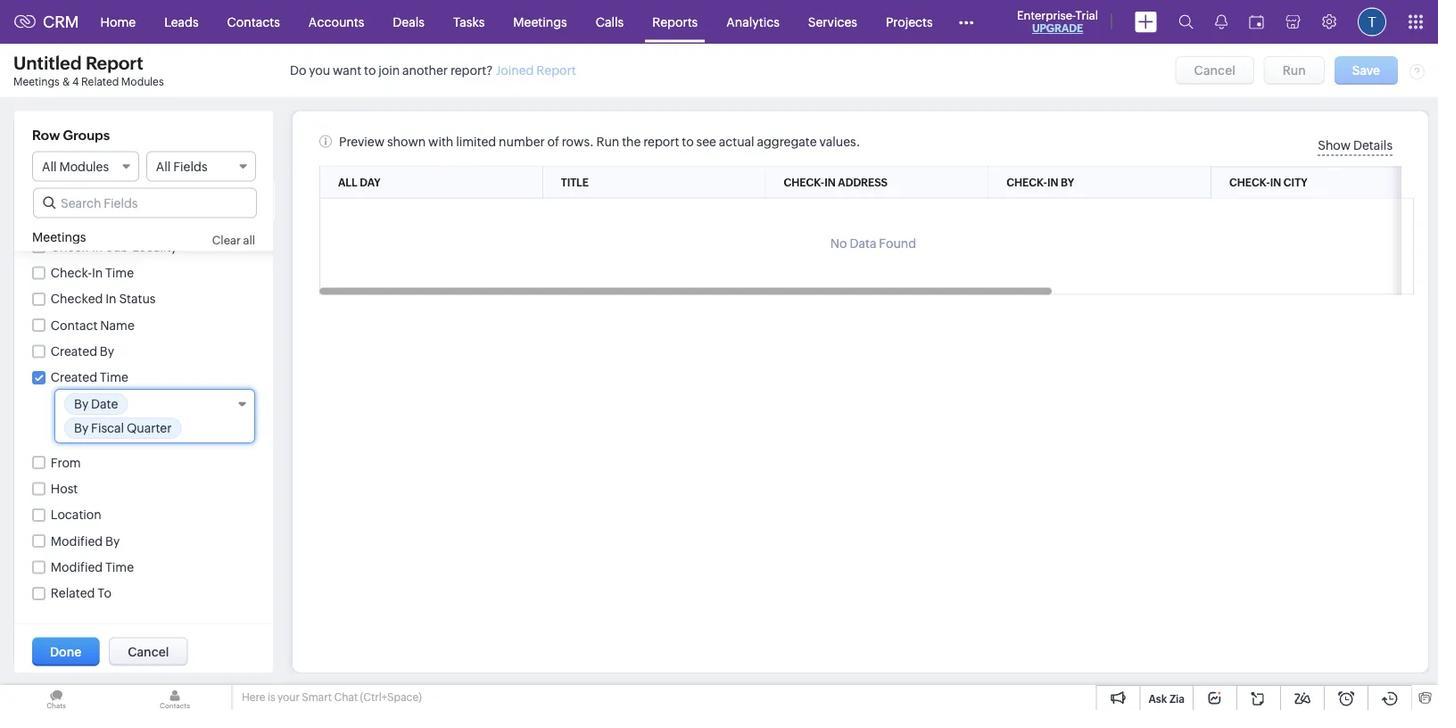 Task type: describe. For each thing, give the bounding box(es) containing it.
name for contact name
[[100, 318, 135, 332]]

home
[[100, 15, 136, 29]]

day inside tab panel
[[68, 222, 89, 236]]

report
[[643, 134, 679, 149]]

4
[[72, 76, 79, 88]]

related to
[[51, 586, 112, 601]]

all fields
[[156, 159, 207, 174]]

modules inside untitled report meetings & 4 related modules
[[121, 76, 164, 88]]

0 horizontal spatial cancel
[[128, 645, 169, 659]]

&
[[62, 76, 70, 88]]

2 group from the top
[[51, 524, 88, 538]]

time for created time
[[100, 370, 128, 385]]

modified for modified time
[[51, 560, 103, 574]]

checked in status
[[51, 292, 156, 306]]

to
[[97, 586, 112, 601]]

limited
[[456, 134, 496, 149]]

check-in city inside tab panel
[[51, 329, 129, 343]]

trial
[[1076, 8, 1098, 22]]

aggregate
[[32, 556, 100, 571]]

save
[[1352, 63, 1380, 77]]

all modules
[[42, 159, 109, 174]]

shown
[[387, 134, 426, 149]]

create menu image
[[1135, 11, 1157, 33]]

groups for row groups no group selected
[[63, 445, 110, 461]]

0 vertical spatial to
[[364, 63, 376, 77]]

preview
[[339, 134, 385, 149]]

services link
[[794, 0, 872, 43]]

modified for modified by
[[51, 534, 103, 548]]

home link
[[86, 0, 150, 43]]

modules inside 'field'
[[59, 159, 109, 174]]

0 horizontal spatial run
[[596, 134, 619, 149]]

no column selected
[[32, 581, 152, 595]]

ask zia
[[1149, 693, 1185, 705]]

last
[[51, 383, 75, 397]]

done
[[50, 645, 81, 659]]

no for no column selected
[[32, 581, 49, 595]]

tab panel containing columns
[[23, 192, 264, 595]]

selected for columns
[[100, 581, 152, 595]]

run inside button
[[1283, 63, 1306, 77]]

want
[[333, 63, 361, 77]]

projects link
[[872, 0, 947, 43]]

from
[[51, 455, 81, 470]]

another
[[402, 63, 448, 77]]

fiscal
[[91, 421, 124, 436]]

contact
[[51, 318, 98, 332]]

signals image
[[1215, 14, 1228, 29]]

you
[[309, 63, 330, 77]]

found
[[879, 236, 916, 250]]

groups for column groups
[[86, 499, 132, 514]]

details
[[1353, 138, 1393, 152]]

1 vertical spatial column
[[51, 581, 98, 595]]

check-in time
[[51, 266, 134, 280]]

preview shown with limited number of rows. run the report to see actual aggregate values.
[[339, 134, 860, 149]]

location
[[51, 508, 102, 522]]

more
[[129, 413, 159, 427]]

no inside row groups no group selected
[[32, 467, 49, 481]]

the
[[622, 134, 641, 149]]

leads link
[[150, 0, 213, 43]]

row for row groups no group selected
[[32, 445, 60, 461]]

report
[[86, 53, 143, 73]]

1 vertical spatial to
[[682, 134, 694, 149]]

0 vertical spatial columns
[[32, 192, 89, 207]]

time for modified time
[[105, 560, 134, 574]]

untitled report meetings & 4 related modules
[[13, 53, 164, 88]]

done button
[[32, 637, 99, 666]]

0 vertical spatial time
[[105, 266, 134, 280]]

row groups no group selected
[[32, 445, 142, 481]]

accounts
[[309, 15, 364, 29]]

selected inside row groups no group selected
[[91, 467, 142, 481]]

column groups
[[32, 499, 132, 514]]

contacts
[[227, 15, 280, 29]]

all inside "all fields" field
[[156, 159, 171, 174]]

create menu element
[[1124, 0, 1168, 43]]

reports
[[652, 15, 698, 29]]

locality
[[132, 240, 177, 254]]

contacts image
[[119, 685, 231, 710]]

your
[[277, 691, 300, 703]]

crm link
[[14, 13, 79, 31]]

report?
[[450, 63, 493, 77]]

modified time
[[51, 560, 134, 574]]

row groups
[[32, 128, 110, 143]]

search image
[[1179, 14, 1194, 29]]

contact name
[[51, 318, 135, 332]]

created by
[[51, 344, 114, 359]]

here
[[242, 691, 265, 703]]

untitled
[[13, 53, 82, 73]]

created time
[[51, 370, 128, 385]]

no for no group selected
[[32, 524, 49, 538]]

values.
[[819, 134, 860, 149]]

enterprise-trial upgrade
[[1017, 8, 1098, 34]]

meetings inside untitled report meetings & 4 related modules
[[13, 76, 60, 88]]

quarter
[[127, 421, 172, 436]]

projects
[[886, 15, 933, 29]]

2 vertical spatial meetings
[[32, 230, 86, 244]]

accounts link
[[294, 0, 379, 43]]

check-in state
[[51, 213, 136, 228]]

clear all
[[212, 233, 255, 247]]

do you want to join another report?
[[290, 63, 493, 77]]

aggregate
[[757, 134, 817, 149]]

deals link
[[379, 0, 439, 43]]

0 horizontal spatial cancel button
[[109, 637, 188, 666]]

calls link
[[581, 0, 638, 43]]

modified by
[[51, 534, 120, 548]]

clear
[[212, 233, 241, 247]]

no data found
[[830, 236, 916, 250]]

group inside row groups no group selected
[[51, 467, 88, 481]]

of
[[547, 134, 559, 149]]

related inside untitled report meetings & 4 related modules
[[81, 76, 119, 88]]



Task type: locate. For each thing, give the bounding box(es) containing it.
2 vertical spatial time
[[105, 560, 134, 574]]

no for no data found
[[830, 236, 847, 250]]

related down report
[[81, 76, 119, 88]]

created for created by
[[51, 344, 97, 359]]

run left the
[[596, 134, 619, 149]]

show details
[[1318, 138, 1393, 152]]

check-in address
[[784, 177, 888, 189], [784, 177, 888, 189], [51, 276, 153, 290]]

groups
[[63, 128, 110, 143], [63, 445, 110, 461], [86, 499, 132, 514]]

Other Modules field
[[947, 8, 985, 36]]

modified up aggregate
[[51, 534, 103, 548]]

1 vertical spatial created
[[51, 370, 97, 385]]

2 modified from the top
[[51, 560, 103, 574]]

0 vertical spatial related
[[81, 76, 119, 88]]

all day
[[338, 176, 381, 188], [338, 176, 381, 188], [51, 222, 89, 236]]

1 horizontal spatial cancel button
[[1176, 56, 1254, 85]]

selected down "aggregate columns" at the left bottom of the page
[[100, 581, 152, 595]]

1 vertical spatial name
[[77, 383, 112, 397]]

tasks
[[453, 15, 485, 29]]

columns up the to
[[103, 556, 160, 571]]

no group selected
[[32, 524, 142, 538]]

1 horizontal spatial run
[[1283, 63, 1306, 77]]

group down location
[[51, 524, 88, 538]]

analytics
[[726, 15, 780, 29]]

1 vertical spatial meetings
[[13, 76, 60, 88]]

host
[[51, 482, 78, 496]]

related down aggregate
[[51, 586, 95, 601]]

1 vertical spatial row
[[32, 445, 60, 461]]

column down aggregate
[[51, 581, 98, 595]]

status
[[119, 292, 156, 306]]

1 horizontal spatial modules
[[121, 76, 164, 88]]

no left data on the right top of page
[[830, 236, 847, 250]]

row inside row groups no group selected
[[32, 445, 60, 461]]

all inside all modules 'field'
[[42, 159, 57, 174]]

meetings down untitled
[[13, 76, 60, 88]]

2 row from the top
[[32, 445, 60, 461]]

all day inside tab panel
[[51, 222, 89, 236]]

by
[[1061, 177, 1074, 189], [1061, 177, 1074, 189], [105, 302, 120, 317], [100, 344, 114, 359], [74, 397, 89, 411], [74, 421, 89, 436], [105, 534, 120, 548]]

columns
[[32, 192, 89, 207], [103, 556, 160, 571]]

address
[[838, 177, 888, 189], [838, 177, 888, 189], [105, 276, 153, 290]]

upgrade
[[1032, 22, 1083, 34]]

calendar image
[[1249, 15, 1264, 29]]

show
[[1318, 138, 1351, 152]]

groups for row groups
[[63, 128, 110, 143]]

2 vertical spatial selected
[[100, 581, 152, 595]]

0 vertical spatial cancel button
[[1176, 56, 1254, 85]]

enterprise-
[[1017, 8, 1076, 22]]

check-in city
[[1229, 176, 1307, 188], [1229, 176, 1307, 188], [51, 329, 129, 343]]

1 modified from the top
[[51, 534, 103, 548]]

zia
[[1170, 693, 1185, 705]]

by fiscal quarter
[[74, 421, 172, 436]]

1 horizontal spatial cancel
[[1194, 63, 1236, 77]]

checked
[[51, 292, 103, 306]]

name inside tab panel
[[77, 383, 112, 397]]

ask
[[1149, 693, 1167, 705]]

selected
[[91, 467, 142, 481], [91, 524, 142, 538], [100, 581, 152, 595]]

related
[[81, 76, 119, 88], [51, 586, 95, 601]]

rows.
[[562, 134, 594, 149]]

0 vertical spatial created
[[51, 344, 97, 359]]

1 group from the top
[[51, 467, 88, 481]]

actual
[[719, 134, 754, 149]]

modified
[[51, 534, 103, 548], [51, 560, 103, 574]]

date
[[91, 397, 118, 411]]

columns down all modules
[[32, 192, 89, 207]]

groups up the no group selected
[[86, 499, 132, 514]]

1 row from the top
[[32, 128, 60, 143]]

0 vertical spatial column
[[32, 499, 83, 514]]

none field containing by date
[[54, 389, 255, 444]]

1 horizontal spatial columns
[[103, 556, 160, 571]]

no left from
[[32, 467, 49, 481]]

reports link
[[638, 0, 712, 43]]

calls
[[596, 15, 624, 29]]

1 vertical spatial run
[[596, 134, 619, 149]]

check-in by
[[1007, 177, 1074, 189], [1007, 177, 1074, 189], [51, 302, 120, 317]]

to
[[364, 63, 376, 77], [682, 134, 694, 149]]

modified up no column selected
[[51, 560, 103, 574]]

number
[[499, 134, 545, 149]]

meetings
[[513, 15, 567, 29], [13, 76, 60, 88], [32, 230, 86, 244]]

note
[[51, 356, 79, 370]]

no
[[830, 236, 847, 250], [32, 467, 49, 481], [32, 524, 49, 538], [32, 581, 49, 595]]

0 vertical spatial modules
[[121, 76, 164, 88]]

0 horizontal spatial columns
[[32, 192, 89, 207]]

cancel button
[[1176, 56, 1254, 85], [109, 637, 188, 666]]

time up date
[[100, 370, 128, 385]]

1 vertical spatial modules
[[59, 159, 109, 174]]

meetings down check-in state
[[32, 230, 86, 244]]

signals element
[[1204, 0, 1238, 44]]

group
[[51, 467, 88, 481], [51, 524, 88, 538]]

run
[[1283, 63, 1306, 77], [596, 134, 619, 149]]

2 vertical spatial groups
[[86, 499, 132, 514]]

data
[[850, 236, 876, 250]]

0 vertical spatial run
[[1283, 63, 1306, 77]]

0 vertical spatial group
[[51, 467, 88, 481]]

name up "by date"
[[77, 383, 112, 397]]

groups inside row groups no group selected
[[63, 445, 110, 461]]

time down sub-
[[105, 266, 134, 280]]

0 horizontal spatial to
[[364, 63, 376, 77]]

save button
[[1335, 56, 1398, 85]]

city inside tab panel
[[105, 329, 129, 343]]

no down aggregate
[[32, 581, 49, 595]]

column
[[32, 499, 83, 514], [51, 581, 98, 595]]

1 vertical spatial groups
[[63, 445, 110, 461]]

time up the to
[[105, 560, 134, 574]]

groups up all modules 'field'
[[63, 128, 110, 143]]

check-
[[1229, 176, 1270, 188], [1229, 176, 1270, 188], [784, 177, 825, 189], [784, 177, 825, 189], [1007, 177, 1047, 189], [1007, 177, 1047, 189], [51, 213, 92, 228], [51, 240, 92, 254], [51, 266, 92, 280], [51, 276, 92, 290], [51, 302, 92, 317], [51, 329, 92, 343]]

all
[[243, 233, 255, 247]]

0 vertical spatial selected
[[91, 467, 142, 481]]

search element
[[1168, 0, 1204, 44]]

0 vertical spatial groups
[[63, 128, 110, 143]]

with
[[428, 134, 453, 149]]

services
[[808, 15, 857, 29]]

created down note title
[[51, 370, 97, 385]]

to left 'join'
[[364, 63, 376, 77]]

selected for groups
[[91, 524, 142, 538]]

tasks link
[[439, 0, 499, 43]]

name down checked in status
[[100, 318, 135, 332]]

modules down row groups
[[59, 159, 109, 174]]

run button
[[1264, 56, 1325, 85]]

1 vertical spatial columns
[[103, 556, 160, 571]]

None field
[[54, 389, 255, 444]]

deals
[[393, 15, 425, 29]]

note title
[[51, 356, 106, 370]]

aggregate columns
[[32, 556, 160, 571]]

created for created time
[[51, 370, 97, 385]]

created down contact
[[51, 344, 97, 359]]

here is your smart chat (ctrl+space)
[[242, 691, 422, 703]]

meetings link
[[499, 0, 581, 43]]

profile image
[[1358, 8, 1386, 36]]

tab list
[[23, 138, 264, 171]]

1 vertical spatial selected
[[91, 524, 142, 538]]

0 vertical spatial modified
[[51, 534, 103, 548]]

1 created from the top
[[51, 344, 97, 359]]

last name
[[51, 383, 112, 397]]

1 vertical spatial cancel
[[128, 645, 169, 659]]

(ctrl+space)
[[360, 691, 422, 703]]

cancel down signals "image"
[[1194, 63, 1236, 77]]

cancel button up contacts image
[[109, 637, 188, 666]]

column down host
[[32, 499, 83, 514]]

1 vertical spatial related
[[51, 586, 95, 601]]

chats image
[[0, 685, 112, 710]]

cancel up contacts image
[[128, 645, 169, 659]]

row up host
[[32, 445, 60, 461]]

group up host
[[51, 467, 88, 481]]

no up aggregate
[[32, 524, 49, 538]]

selected down by fiscal quarter
[[91, 467, 142, 481]]

0 vertical spatial row
[[32, 128, 60, 143]]

run left save button
[[1283, 63, 1306, 77]]

1 vertical spatial modified
[[51, 560, 103, 574]]

0 vertical spatial name
[[100, 318, 135, 332]]

0 vertical spatial meetings
[[513, 15, 567, 29]]

title
[[561, 176, 589, 188], [561, 176, 589, 188], [51, 249, 76, 263], [82, 356, 106, 370]]

created
[[51, 344, 97, 359], [51, 370, 97, 385]]

profile element
[[1347, 0, 1397, 43]]

to left the 'see'
[[682, 134, 694, 149]]

All Modules field
[[32, 151, 139, 182]]

chat
[[334, 691, 358, 703]]

Search Fields text field
[[34, 189, 256, 217]]

row up all modules
[[32, 128, 60, 143]]

tab panel
[[23, 192, 264, 595]]

cancel button down signals "image"
[[1176, 56, 1254, 85]]

smart
[[302, 691, 332, 703]]

time
[[105, 266, 134, 280], [100, 370, 128, 385], [105, 560, 134, 574]]

2 created from the top
[[51, 370, 97, 385]]

check-in address inside tab panel
[[51, 276, 153, 290]]

groups down the fiscal
[[63, 445, 110, 461]]

1 horizontal spatial to
[[682, 134, 694, 149]]

0 vertical spatial cancel
[[1194, 63, 1236, 77]]

contacts link
[[213, 0, 294, 43]]

modules down report
[[121, 76, 164, 88]]

name
[[100, 318, 135, 332], [77, 383, 112, 397]]

state
[[105, 213, 136, 228]]

All Fields field
[[146, 151, 256, 182]]

fields
[[173, 159, 207, 174]]

day
[[360, 176, 381, 188], [360, 176, 381, 188], [68, 222, 89, 236]]

do
[[290, 63, 306, 77]]

cancel
[[1194, 63, 1236, 77], [128, 645, 169, 659]]

selected up "aggregate columns" at the left bottom of the page
[[91, 524, 142, 538]]

name for last name
[[77, 383, 112, 397]]

meetings left calls
[[513, 15, 567, 29]]

1 vertical spatial cancel button
[[109, 637, 188, 666]]

1 vertical spatial time
[[100, 370, 128, 385]]

row for row groups
[[32, 128, 60, 143]]

all
[[42, 159, 57, 174], [156, 159, 171, 174], [338, 176, 357, 188], [338, 176, 357, 188], [51, 222, 66, 236]]

0 horizontal spatial modules
[[59, 159, 109, 174]]

sub-
[[105, 240, 132, 254]]

1 vertical spatial group
[[51, 524, 88, 538]]



Task type: vqa. For each thing, say whether or not it's contained in the screenshot.
text box
no



